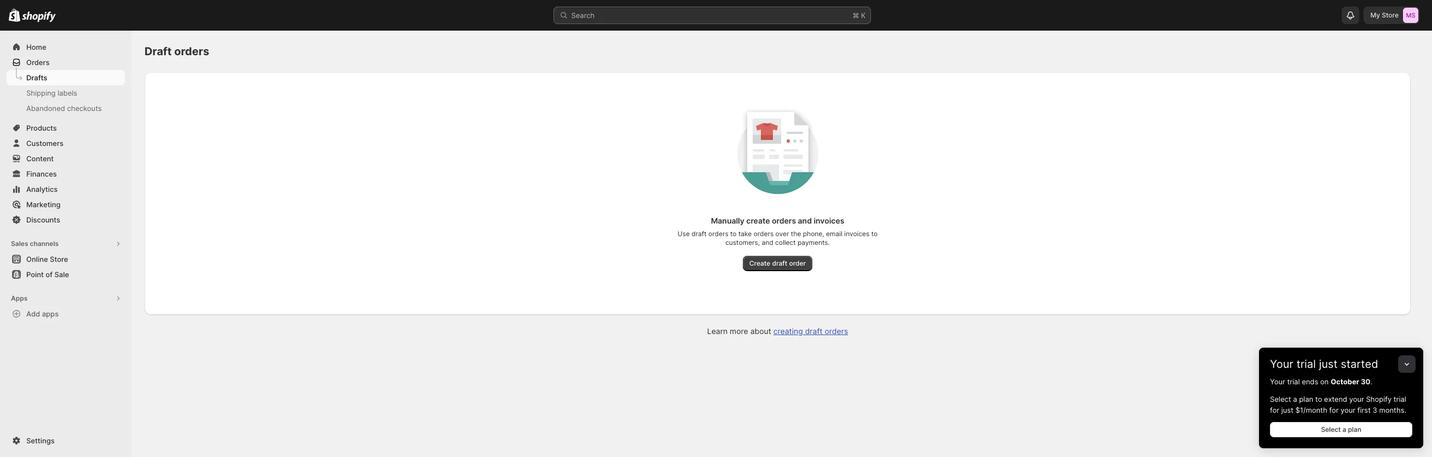 Task type: describe. For each thing, give the bounding box(es) containing it.
orders right creating
[[825, 327, 848, 336]]

online store link
[[7, 252, 125, 267]]

select a plan
[[1321, 426, 1362, 434]]

add
[[26, 310, 40, 319]]

sales
[[11, 240, 28, 248]]

drafts link
[[7, 70, 125, 85]]

discounts link
[[7, 212, 125, 228]]

orders
[[26, 58, 50, 67]]

draft
[[145, 45, 172, 58]]

learn more about creating draft orders
[[707, 327, 848, 336]]

analytics
[[26, 185, 58, 194]]

on
[[1321, 378, 1329, 387]]

marketing
[[26, 200, 61, 209]]

apps
[[11, 295, 28, 303]]

create draft order link
[[743, 256, 813, 272]]

your trial just started
[[1270, 358, 1379, 371]]

⌘ k
[[853, 11, 866, 20]]

your trial ends on october 30 .
[[1270, 378, 1373, 387]]

marketing link
[[7, 197, 125, 212]]

store for online store
[[50, 255, 68, 264]]

home link
[[7, 39, 125, 55]]

about
[[751, 327, 771, 336]]

settings link
[[7, 434, 125, 449]]

discounts
[[26, 216, 60, 225]]

home
[[26, 43, 46, 51]]

.
[[1371, 378, 1373, 387]]

0 vertical spatial and
[[798, 216, 812, 226]]

orders up over
[[772, 216, 796, 226]]

use
[[678, 230, 690, 238]]

order
[[789, 260, 806, 268]]

30
[[1361, 378, 1371, 387]]

collect
[[775, 239, 796, 247]]

orders link
[[7, 55, 125, 70]]

create
[[746, 216, 770, 226]]

my
[[1371, 11, 1380, 19]]

create draft order
[[750, 260, 806, 268]]

1 for from the left
[[1270, 406, 1280, 415]]

drafts
[[26, 73, 47, 82]]

shipping labels link
[[7, 85, 125, 101]]

analytics link
[[7, 182, 125, 197]]

your for your trial just started
[[1270, 358, 1294, 371]]

plan for select a plan
[[1348, 426, 1362, 434]]

select a plan link
[[1270, 423, 1413, 438]]

customers link
[[7, 136, 125, 151]]

months.
[[1380, 406, 1407, 415]]

payments.
[[798, 239, 830, 247]]

the
[[791, 230, 801, 238]]

create
[[750, 260, 771, 268]]

draft inside manually create orders and invoices use draft orders to take orders over the phone, email invoices to customers, and collect payments.
[[692, 230, 707, 238]]

manually create orders and invoices use draft orders to take orders over the phone, email invoices to customers, and collect payments.
[[678, 216, 878, 247]]

online
[[26, 255, 48, 264]]

products
[[26, 124, 57, 133]]

over
[[776, 230, 789, 238]]

point
[[26, 271, 44, 279]]

apps
[[42, 310, 59, 319]]

trial for ends
[[1288, 378, 1300, 387]]

⌘
[[853, 11, 859, 20]]

your trial just started element
[[1259, 377, 1424, 449]]

my store
[[1371, 11, 1399, 19]]

shopify
[[1366, 395, 1392, 404]]

to inside select a plan to extend your shopify trial for just $1/month for your first 3 months.
[[1316, 395, 1322, 404]]

abandoned
[[26, 104, 65, 113]]

shopify image
[[22, 11, 56, 22]]

finances
[[26, 170, 57, 179]]

extend
[[1324, 395, 1348, 404]]

take
[[739, 230, 752, 238]]

content link
[[7, 151, 125, 166]]

content
[[26, 154, 54, 163]]

orders down create
[[754, 230, 774, 238]]

search
[[571, 11, 595, 20]]



Task type: vqa. For each thing, say whether or not it's contained in the screenshot.
Point of Sale Button
yes



Task type: locate. For each thing, give the bounding box(es) containing it.
1 vertical spatial draft
[[772, 260, 788, 268]]

of
[[46, 271, 53, 279]]

to
[[730, 230, 737, 238], [872, 230, 878, 238], [1316, 395, 1322, 404]]

$1/month
[[1296, 406, 1328, 415]]

customers,
[[726, 239, 760, 247]]

invoices up email
[[814, 216, 845, 226]]

channels
[[30, 240, 59, 248]]

your for your trial ends on october 30 .
[[1270, 378, 1286, 387]]

online store
[[26, 255, 68, 264]]

your inside dropdown button
[[1270, 358, 1294, 371]]

0 vertical spatial draft
[[692, 230, 707, 238]]

1 horizontal spatial to
[[872, 230, 878, 238]]

draft left "order"
[[772, 260, 788, 268]]

finances link
[[7, 166, 125, 182]]

and up "phone,"
[[798, 216, 812, 226]]

add apps
[[26, 310, 59, 319]]

shipping labels
[[26, 89, 77, 97]]

plan down the first
[[1348, 426, 1362, 434]]

for down extend
[[1330, 406, 1339, 415]]

1 vertical spatial store
[[50, 255, 68, 264]]

my store image
[[1403, 8, 1419, 23]]

and
[[798, 216, 812, 226], [762, 239, 774, 247]]

plan for select a plan to extend your shopify trial for just $1/month for your first 3 months.
[[1299, 395, 1314, 404]]

draft right use
[[692, 230, 707, 238]]

select down select a plan to extend your shopify trial for just $1/month for your first 3 months.
[[1321, 426, 1341, 434]]

trial up ends
[[1297, 358, 1316, 371]]

1 vertical spatial invoices
[[845, 230, 870, 238]]

0 horizontal spatial store
[[50, 255, 68, 264]]

1 horizontal spatial draft
[[772, 260, 788, 268]]

store
[[1382, 11, 1399, 19], [50, 255, 68, 264]]

trial inside dropdown button
[[1297, 358, 1316, 371]]

2 horizontal spatial draft
[[805, 327, 823, 336]]

your left ends
[[1270, 378, 1286, 387]]

phone,
[[803, 230, 824, 238]]

trial for just
[[1297, 358, 1316, 371]]

your up your trial ends on october 30 .
[[1270, 358, 1294, 371]]

point of sale
[[26, 271, 69, 279]]

shipping
[[26, 89, 56, 97]]

draft right creating
[[805, 327, 823, 336]]

draft
[[692, 230, 707, 238], [772, 260, 788, 268], [805, 327, 823, 336]]

0 horizontal spatial to
[[730, 230, 737, 238]]

0 vertical spatial your
[[1270, 358, 1294, 371]]

1 vertical spatial just
[[1282, 406, 1294, 415]]

your
[[1270, 358, 1294, 371], [1270, 378, 1286, 387]]

labels
[[58, 89, 77, 97]]

2 horizontal spatial to
[[1316, 395, 1322, 404]]

store right my
[[1382, 11, 1399, 19]]

3
[[1373, 406, 1378, 415]]

0 vertical spatial store
[[1382, 11, 1399, 19]]

1 horizontal spatial store
[[1382, 11, 1399, 19]]

point of sale button
[[0, 267, 131, 283]]

trial
[[1297, 358, 1316, 371], [1288, 378, 1300, 387], [1394, 395, 1407, 404]]

a up $1/month
[[1293, 395, 1297, 404]]

1 horizontal spatial and
[[798, 216, 812, 226]]

0 vertical spatial your
[[1350, 395, 1365, 404]]

your left the first
[[1341, 406, 1356, 415]]

your
[[1350, 395, 1365, 404], [1341, 406, 1356, 415]]

1 your from the top
[[1270, 358, 1294, 371]]

store up sale at the left bottom of the page
[[50, 255, 68, 264]]

sales channels
[[11, 240, 59, 248]]

started
[[1341, 358, 1379, 371]]

customers
[[26, 139, 63, 148]]

plan inside select a plan to extend your shopify trial for just $1/month for your first 3 months.
[[1299, 395, 1314, 404]]

email
[[826, 230, 843, 238]]

and left collect
[[762, 239, 774, 247]]

learn
[[707, 327, 728, 336]]

1 vertical spatial your
[[1270, 378, 1286, 387]]

a for select a plan
[[1343, 426, 1347, 434]]

invoices
[[814, 216, 845, 226], [845, 230, 870, 238]]

0 vertical spatial select
[[1270, 395, 1291, 404]]

1 vertical spatial trial
[[1288, 378, 1300, 387]]

to up $1/month
[[1316, 395, 1322, 404]]

trial left ends
[[1288, 378, 1300, 387]]

sales channels button
[[7, 237, 125, 252]]

to left the take
[[730, 230, 737, 238]]

2 for from the left
[[1330, 406, 1339, 415]]

products link
[[7, 120, 125, 136]]

orders right draft
[[174, 45, 209, 58]]

0 horizontal spatial a
[[1293, 395, 1297, 404]]

2 vertical spatial draft
[[805, 327, 823, 336]]

your up the first
[[1350, 395, 1365, 404]]

0 vertical spatial just
[[1319, 358, 1338, 371]]

k
[[861, 11, 866, 20]]

0 horizontal spatial and
[[762, 239, 774, 247]]

1 vertical spatial your
[[1341, 406, 1356, 415]]

2 vertical spatial trial
[[1394, 395, 1407, 404]]

sale
[[54, 271, 69, 279]]

1 horizontal spatial for
[[1330, 406, 1339, 415]]

select for select a plan
[[1321, 426, 1341, 434]]

trial up months.
[[1394, 395, 1407, 404]]

0 horizontal spatial just
[[1282, 406, 1294, 415]]

select down your trial ends on october 30 .
[[1270, 395, 1291, 404]]

1 horizontal spatial just
[[1319, 358, 1338, 371]]

your trial just started button
[[1259, 348, 1424, 371]]

october
[[1331, 378, 1360, 387]]

just left $1/month
[[1282, 406, 1294, 415]]

a down select a plan to extend your shopify trial for just $1/month for your first 3 months.
[[1343, 426, 1347, 434]]

trial inside select a plan to extend your shopify trial for just $1/month for your first 3 months.
[[1394, 395, 1407, 404]]

1 vertical spatial plan
[[1348, 426, 1362, 434]]

store for my store
[[1382, 11, 1399, 19]]

add apps button
[[7, 307, 125, 322]]

select inside select a plan to extend your shopify trial for just $1/month for your first 3 months.
[[1270, 395, 1291, 404]]

0 vertical spatial invoices
[[814, 216, 845, 226]]

store inside button
[[50, 255, 68, 264]]

0 vertical spatial a
[[1293, 395, 1297, 404]]

just inside select a plan to extend your shopify trial for just $1/month for your first 3 months.
[[1282, 406, 1294, 415]]

0 vertical spatial plan
[[1299, 395, 1314, 404]]

select a plan to extend your shopify trial for just $1/month for your first 3 months.
[[1270, 395, 1407, 415]]

invoices right email
[[845, 230, 870, 238]]

checkouts
[[67, 104, 102, 113]]

select for select a plan to extend your shopify trial for just $1/month for your first 3 months.
[[1270, 395, 1291, 404]]

1 vertical spatial a
[[1343, 426, 1347, 434]]

creating draft orders link
[[774, 327, 848, 336]]

point of sale link
[[7, 267, 125, 283]]

1 horizontal spatial a
[[1343, 426, 1347, 434]]

just
[[1319, 358, 1338, 371], [1282, 406, 1294, 415]]

abandoned checkouts
[[26, 104, 102, 113]]

draft orders
[[145, 45, 209, 58]]

ends
[[1302, 378, 1319, 387]]

0 horizontal spatial for
[[1270, 406, 1280, 415]]

for left $1/month
[[1270, 406, 1280, 415]]

0 horizontal spatial draft
[[692, 230, 707, 238]]

0 horizontal spatial plan
[[1299, 395, 1314, 404]]

just inside dropdown button
[[1319, 358, 1338, 371]]

online store button
[[0, 252, 131, 267]]

2 your from the top
[[1270, 378, 1286, 387]]

1 horizontal spatial plan
[[1348, 426, 1362, 434]]

1 vertical spatial select
[[1321, 426, 1341, 434]]

plan up $1/month
[[1299, 395, 1314, 404]]

select
[[1270, 395, 1291, 404], [1321, 426, 1341, 434]]

a inside select a plan to extend your shopify trial for just $1/month for your first 3 months.
[[1293, 395, 1297, 404]]

1 horizontal spatial select
[[1321, 426, 1341, 434]]

first
[[1358, 406, 1371, 415]]

shopify image
[[9, 9, 20, 22]]

just up on
[[1319, 358, 1338, 371]]

abandoned checkouts link
[[7, 101, 125, 116]]

more
[[730, 327, 748, 336]]

manually
[[711, 216, 745, 226]]

for
[[1270, 406, 1280, 415], [1330, 406, 1339, 415]]

a for select a plan to extend your shopify trial for just $1/month for your first 3 months.
[[1293, 395, 1297, 404]]

1 vertical spatial and
[[762, 239, 774, 247]]

to right email
[[872, 230, 878, 238]]

apps button
[[7, 291, 125, 307]]

0 horizontal spatial select
[[1270, 395, 1291, 404]]

settings
[[26, 437, 55, 446]]

a
[[1293, 395, 1297, 404], [1343, 426, 1347, 434]]

creating
[[774, 327, 803, 336]]

orders down manually
[[709, 230, 729, 238]]

0 vertical spatial trial
[[1297, 358, 1316, 371]]



